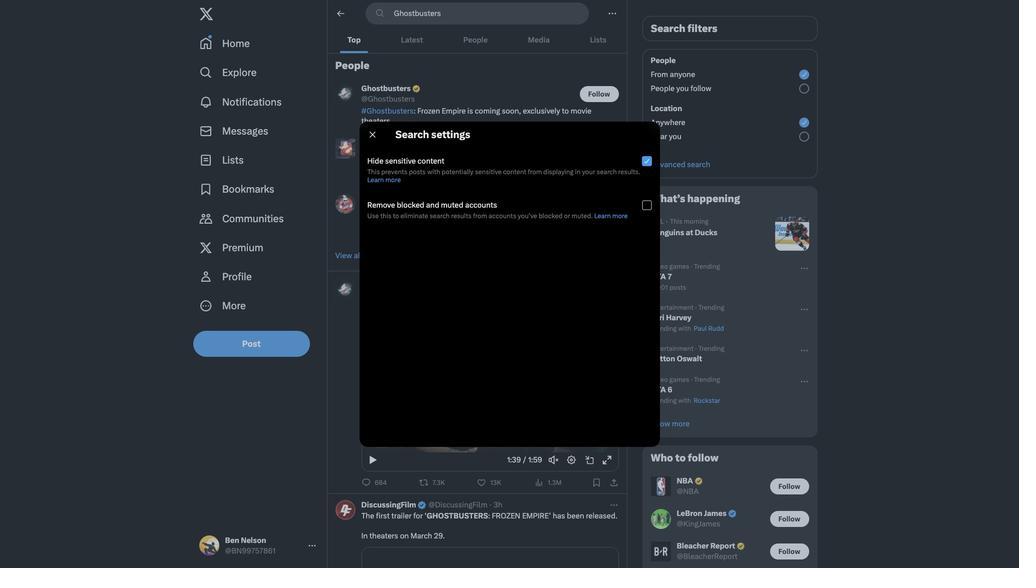 Task type: describe. For each thing, give the bounding box(es) containing it.
684
[[375, 479, 387, 487]]

more inside this prevents posts with potentially sensitive content from displaying in your search results. learn more
[[386, 176, 401, 184]]

oswalt
[[677, 355, 703, 364]]

trending up the rockstar
[[694, 376, 720, 384]]

trending down 6
[[651, 397, 677, 405]]

advanced search
[[651, 160, 711, 169]]

support@illfonic.com
[[421, 172, 494, 181]]

you've
[[518, 212, 538, 220]]

ghostbusters for ghostbusters news @gbnewsdotcom
[[361, 194, 411, 203]]

people down top
[[335, 60, 370, 72]]

support,
[[581, 162, 611, 171]]

follow button for @kingjames
[[770, 511, 809, 527]]

bleacher report link
[[677, 542, 746, 552]]

0 horizontal spatial content
[[418, 157, 445, 166]]

follow for @ghostbusters
[[588, 90, 610, 98]]

report
[[711, 542, 736, 551]]

your
[[361, 217, 377, 226]]

to inside section
[[676, 452, 686, 464]]

with inside video games · trending gta 6 trending with rockstar
[[679, 397, 692, 405]]

1.3m link
[[535, 478, 566, 488]]

follow button for @gbnewsdotcom
[[580, 196, 619, 212]]

verified account image for lebron james
[[728, 510, 737, 519]]

people option group
[[651, 50, 813, 96]]

learn more link for use this to eliminate search results from accounts you've blocked or muted.
[[595, 212, 628, 220]]

follow for @nba
[[779, 483, 801, 491]]

rockstar link
[[693, 397, 720, 405]]

29.
[[434, 532, 445, 541]]

home link
[[193, 29, 323, 58]]

people you follow
[[651, 84, 712, 93]]

near you
[[651, 132, 682, 141]]

search inside advanced search link
[[687, 160, 711, 169]]

show more
[[651, 420, 690, 429]]

ghostbusters
[[427, 512, 488, 521]]

ghostbusters: spirits unleashed link
[[361, 139, 489, 149]]

communities
[[222, 213, 284, 225]]

explore
[[222, 67, 257, 79]]

@ghostbusters
[[361, 95, 415, 104]]

1 vertical spatial accounts
[[489, 212, 517, 220]]

ben
[[225, 537, 239, 546]]

results.
[[619, 168, 641, 176]]

search for search filters
[[651, 22, 686, 34]]

#ghostbusters link
[[361, 107, 414, 116]]

@nba
[[677, 487, 699, 496]]

: for frozen
[[414, 107, 416, 116]]

· for nhl · this morning penguins at ducks
[[666, 217, 668, 226]]

0 horizontal spatial sensitive
[[385, 157, 416, 166]]

trending up paul rudd link
[[699, 304, 725, 312]]

in
[[361, 532, 368, 541]]

sensitive inside this prevents posts with potentially sensitive content from displaying in your search results. learn more
[[475, 168, 502, 176]]

ben nelson @bn99757861
[[225, 537, 276, 556]]

entertainment for harvey
[[651, 304, 694, 312]]

hide
[[367, 157, 384, 166]]

who to follow section
[[643, 446, 817, 569]]

on
[[400, 532, 409, 541]]

unleashed
[[440, 139, 479, 148]]

source
[[389, 217, 412, 226]]

@illfonic
[[536, 162, 567, 171]]

harvey
[[666, 314, 692, 323]]

coming
[[475, 107, 500, 116]]

search settings
[[396, 129, 471, 141]]

penguins
[[651, 228, 685, 237]]

been
[[567, 512, 584, 521]]

discussingfilm link
[[361, 501, 427, 511]]

advanced
[[651, 160, 686, 169]]

franchise.
[[550, 217, 584, 226]]

Search query text field
[[388, 3, 588, 24]]

video for 6
[[651, 376, 668, 384]]

profile
[[222, 271, 252, 283]]

from
[[651, 70, 668, 79]]

anywhere
[[651, 118, 686, 127]]

ghostbusters inside your #1 source for news surrounding the ghostbusters franchise. est. 2009.
[[502, 217, 549, 226]]

the first trailer for ' ghostbusters
[[361, 512, 488, 521]]

morning
[[684, 218, 709, 225]]

your #1 source for news surrounding the ghostbusters franchise. est. 2009.
[[361, 217, 599, 236]]

surrounding
[[445, 217, 487, 226]]

3h link
[[494, 501, 503, 511]]

/
[[523, 456, 527, 465]]

for
[[569, 162, 580, 171]]

messages
[[222, 125, 268, 137]]

ghostbusters news link
[[361, 194, 432, 204]]

primary navigation
[[193, 29, 323, 321]]

in
[[575, 168, 581, 176]]

1.3m
[[548, 479, 562, 487]]

frozen
[[418, 107, 440, 116]]

anyone
[[670, 70, 696, 79]]

the
[[489, 217, 500, 226]]

by @illfonic
[[524, 162, 567, 171]]

call
[[458, 162, 471, 171]]

more inside show more link
[[672, 420, 690, 429]]

trending inside entertainment · trending patton oswalt
[[699, 345, 725, 353]]

empire'
[[522, 512, 551, 521]]

people down from
[[651, 84, 675, 93]]

ducks
[[695, 228, 718, 237]]

from inside remove blocked and muted accounts use this to eliminate search results from accounts you've blocked or muted. learn more
[[473, 212, 487, 220]]

empire
[[442, 107, 466, 116]]

and
[[426, 201, 440, 210]]

verified account image for ghostbusters
[[412, 84, 421, 94]]

nhl · this morning penguins at ducks
[[651, 217, 718, 237]]

follow for @gbnewsdotcom
[[588, 200, 610, 208]]

👍 image
[[497, 172, 506, 181]]

13k button
[[477, 478, 505, 488]]

ghostbusters news @gbnewsdotcom
[[361, 194, 432, 214]]

rudd
[[709, 325, 724, 333]]

ghostbusters for ghostbusters
[[361, 84, 411, 93]]

paul rudd link
[[693, 325, 724, 333]]

learn more link for this prevents posts with potentially sensitive content from displaying in your search results.
[[367, 176, 401, 184]]

displaying
[[544, 168, 574, 176]]

you
[[361, 162, 374, 171]]

with inside entertainment · trending lori harvey trending with paul rudd
[[679, 325, 692, 333]]

· inside video games · trending gta 7 6,001 posts
[[691, 263, 693, 270]]

muted
[[441, 201, 464, 210]]

6,001
[[651, 284, 668, 291]]

#1
[[379, 217, 387, 226]]

patton
[[651, 355, 675, 364]]

or
[[564, 212, 570, 220]]

@discussingfilm link
[[429, 501, 488, 511]]

lebron james
[[677, 509, 727, 518]]

nelson
[[241, 537, 266, 546]]

muted.
[[572, 212, 593, 220]]

verified account image for bleacher report
[[737, 542, 746, 552]]

who
[[397, 162, 411, 171]]

premium
[[222, 242, 263, 254]]

follow for @bleacherreport
[[779, 548, 801, 556]]



Task type: vqa. For each thing, say whether or not it's contained in the screenshot.
Location
yes



Task type: locate. For each thing, give the bounding box(es) containing it.
bleacher report
[[677, 542, 736, 551]]

this
[[380, 212, 392, 220]]

1 vertical spatial sensitive
[[475, 168, 502, 176]]

trending down lori
[[651, 325, 677, 333]]

ghostbusters link
[[361, 84, 421, 94]]

ghostbusters up "@ghostbusters" link
[[361, 84, 411, 93]]

entertainment inside entertainment · trending patton oswalt
[[651, 345, 694, 353]]

@illfonic link
[[536, 162, 567, 171]]

video inside video games · trending gta 7 6,001 posts
[[651, 263, 668, 270]]

email
[[361, 172, 380, 181]]

verified account image inside bleacher report link
[[737, 542, 746, 552]]

you for people
[[677, 84, 689, 93]]

1 vertical spatial lists
[[222, 154, 244, 166]]

from inside this prevents posts with potentially sensitive content from displaying in your search results. learn more
[[528, 168, 542, 176]]

more right show
[[672, 420, 690, 429]]

2 horizontal spatial to
[[676, 452, 686, 464]]

for for '
[[413, 512, 423, 521]]

hide sensitive content
[[367, 157, 445, 166]]

march
[[411, 532, 432, 541]]

0 vertical spatial video
[[651, 263, 668, 270]]

2 video from the top
[[651, 376, 668, 384]]

0 vertical spatial from
[[528, 168, 542, 176]]

1 horizontal spatial lists
[[590, 35, 607, 44]]

· down oswalt
[[691, 376, 693, 384]]

0 horizontal spatial search
[[430, 212, 450, 220]]

trending inside video games · trending gta 7 6,001 posts
[[694, 263, 720, 270]]

: left frozen
[[488, 512, 490, 521]]

· inside entertainment · trending lori harvey trending with paul rudd
[[695, 304, 697, 312]]

lists link
[[570, 27, 627, 53], [193, 146, 323, 175]]

0 horizontal spatial to
[[393, 212, 399, 220]]

follow inside people option group
[[691, 84, 712, 93]]

1 vertical spatial :
[[488, 512, 490, 521]]

view
[[335, 252, 352, 261]]

0 horizontal spatial from
[[473, 212, 487, 220]]

1 vertical spatial posts
[[670, 284, 687, 291]]

your
[[582, 168, 596, 176]]

1 vertical spatial from
[[473, 212, 487, 220]]

communities link
[[193, 204, 323, 233]]

· down the nhl · this morning penguins at ducks
[[691, 263, 693, 270]]

games inside video games · trending gta 6 trending with rockstar
[[670, 376, 690, 384]]

people inside tab list
[[464, 35, 488, 44]]

search down and
[[430, 212, 450, 220]]

posts inside this prevents posts with potentially sensitive content from displaying in your search results. learn more
[[409, 168, 426, 176]]

· inside entertainment · trending patton oswalt
[[695, 345, 697, 353]]

@gbnewsdotcom link
[[361, 204, 424, 214]]

1 games from the top
[[670, 263, 690, 270]]

games inside video games · trending gta 7 6,001 posts
[[670, 263, 690, 270]]

prevents
[[382, 168, 408, 176]]

search inside this prevents posts with potentially sensitive content from displaying in your search results. learn more
[[597, 168, 617, 176]]

1 horizontal spatial from
[[528, 168, 542, 176]]

for left '
[[413, 512, 423, 521]]

to inside the : frozen empire is coming soon, exclusively to movie theaters.
[[562, 107, 569, 116]]

0 vertical spatial to
[[562, 107, 569, 116]]

· inside video games · trending gta 6 trending with rockstar
[[691, 376, 693, 384]]

1 horizontal spatial at
[[686, 228, 694, 237]]

released.
[[586, 512, 618, 521]]

entertainment · trending lori harvey trending with paul rudd
[[651, 304, 725, 333]]

0 vertical spatial lists link
[[570, 27, 627, 53]]

0 vertical spatial ghostbusters
[[361, 84, 411, 93]]

accounts left you've
[[489, 212, 517, 220]]

filters
[[688, 22, 718, 34]]

to left movie
[[562, 107, 569, 116]]

tab list
[[327, 27, 627, 53]]

☎️ image
[[473, 162, 482, 171]]

you down anyone
[[677, 84, 689, 93]]

video for 7
[[651, 263, 668, 270]]

13k
[[490, 479, 501, 487]]

1 vertical spatial learn
[[595, 212, 611, 220]]

: frozen empire' has been released. in theaters on march 29.
[[361, 512, 618, 541]]

0 horizontal spatial at
[[392, 172, 399, 181]]

1 vertical spatial more
[[613, 212, 628, 220]]

1 vertical spatial games
[[670, 376, 690, 384]]

at right us
[[392, 172, 399, 181]]

post link
[[193, 331, 310, 357]]

1 vertical spatial to
[[393, 212, 399, 220]]

@ghostbusterssu
[[361, 150, 425, 159]]

you know who you're gonna call
[[361, 162, 472, 171]]

for
[[414, 217, 424, 226], [413, 512, 423, 521]]

lists inside primary navigation
[[222, 154, 244, 166]]

0 vertical spatial search
[[651, 22, 686, 34]]

0 vertical spatial sensitive
[[385, 157, 416, 166]]

follow for @kingjames
[[779, 515, 801, 523]]

first
[[376, 512, 390, 521]]

· inside home timeline element
[[490, 501, 492, 510]]

learn more link down prevents at the top left
[[367, 176, 401, 184]]

is
[[468, 107, 473, 116]]

gta inside video games · trending gta 7 6,001 posts
[[651, 272, 666, 281]]

Search search field
[[365, 2, 589, 24]]

gta up 6,001
[[651, 272, 666, 281]]

1 horizontal spatial this
[[670, 218, 683, 225]]

· inside the nhl · this morning penguins at ducks
[[666, 217, 668, 226]]

0 vertical spatial follow
[[691, 84, 712, 93]]

verified account image
[[412, 84, 421, 94], [694, 477, 704, 486], [728, 510, 737, 519], [737, 542, 746, 552]]

follow for people you follow
[[691, 84, 712, 93]]

accounts up the
[[465, 201, 497, 210]]

search for search settings
[[396, 129, 429, 141]]

for for news
[[414, 217, 424, 226]]

all
[[354, 252, 362, 261]]

: left the frozen
[[414, 107, 416, 116]]

at inside the nhl · this morning penguins at ducks
[[686, 228, 694, 237]]

blocked
[[397, 201, 425, 210], [539, 212, 563, 220]]

lists inside home timeline element
[[590, 35, 607, 44]]

search right your
[[597, 168, 617, 176]]

gta for gta 6
[[651, 386, 666, 395]]

0 horizontal spatial learn
[[367, 176, 384, 184]]

with
[[427, 168, 440, 176], [679, 325, 692, 333], [679, 397, 692, 405]]

follow inside section
[[688, 452, 719, 464]]

1:59
[[528, 456, 542, 465]]

· for entertainment · trending patton oswalt
[[695, 345, 697, 353]]

verified account image right nba
[[694, 477, 704, 486]]

nba
[[677, 477, 693, 486]]

· right nhl
[[666, 217, 668, 226]]

1 vertical spatial ghostbusters
[[361, 194, 411, 203]]

posts inside video games · trending gta 7 6,001 posts
[[670, 284, 687, 291]]

learn inside remove blocked and muted accounts use this to eliminate search results from accounts you've blocked or muted. learn more
[[595, 212, 611, 220]]

0 vertical spatial :
[[414, 107, 416, 116]]

follow button for @bleacherreport
[[770, 544, 809, 560]]

0 horizontal spatial learn more link
[[367, 176, 401, 184]]

to for eliminate
[[393, 212, 399, 220]]

1 gta from the top
[[651, 272, 666, 281]]

lori
[[651, 314, 665, 323]]

0 vertical spatial at
[[392, 172, 399, 181]]

search inside group
[[396, 129, 429, 141]]

1 horizontal spatial more
[[613, 212, 628, 220]]

0 vertical spatial more
[[386, 176, 401, 184]]

verified account image for nba
[[694, 477, 704, 486]]

video inside video games · trending gta 6 trending with rockstar
[[651, 376, 668, 384]]

location option group
[[651, 98, 813, 144]]

1 horizontal spatial search
[[597, 168, 617, 176]]

👻 image
[[515, 162, 524, 171]]

location
[[651, 104, 682, 113]]

2 entertainment from the top
[[651, 345, 694, 353]]

you're
[[413, 162, 434, 171]]

view all
[[335, 252, 362, 261]]

home timeline element
[[327, 0, 627, 569]]

1 vertical spatial this
[[670, 218, 683, 225]]

to inside remove blocked and muted accounts use this to eliminate search results from accounts you've blocked or muted. learn more
[[393, 212, 399, 220]]

entertainment for oswalt
[[651, 345, 694, 353]]

learn right muted.
[[595, 212, 611, 220]]

gbsu-
[[400, 172, 421, 181]]

entertainment inside entertainment · trending lori harvey trending with paul rudd
[[651, 304, 694, 312]]

for left news
[[414, 217, 424, 226]]

est.
[[586, 217, 599, 226]]

1 horizontal spatial learn
[[595, 212, 611, 220]]

you down anywhere
[[669, 132, 682, 141]]

entertainment up harvey
[[651, 304, 694, 312]]

tab list containing top
[[327, 27, 627, 53]]

0 horizontal spatial posts
[[409, 168, 426, 176]]

learn more link
[[367, 176, 401, 184], [595, 212, 628, 220]]

1 vertical spatial with
[[679, 325, 692, 333]]

who
[[651, 452, 674, 464]]

search settings group
[[0, 0, 1020, 569]]

has
[[553, 512, 565, 521]]

0 vertical spatial this
[[367, 168, 380, 176]]

: frozen empire is coming soon, exclusively to movie theaters.
[[361, 107, 592, 126]]

messages link
[[193, 117, 323, 146]]

1 horizontal spatial learn more link
[[595, 212, 628, 220]]

0 vertical spatial gta
[[651, 272, 666, 281]]

follow up nba link at the bottom of page
[[688, 452, 719, 464]]

2 vertical spatial to
[[676, 452, 686, 464]]

@kingjames link
[[677, 520, 721, 530]]

2 horizontal spatial search
[[687, 160, 711, 169]]

to for movie
[[562, 107, 569, 116]]

0 vertical spatial learn more link
[[367, 176, 401, 184]]

lists
[[590, 35, 607, 44], [222, 154, 244, 166]]

0 vertical spatial entertainment
[[651, 304, 694, 312]]

: inside the : frozen empire is coming soon, exclusively to movie theaters.
[[414, 107, 416, 116]]

1 vertical spatial for
[[413, 512, 423, 521]]

gta for gta 7
[[651, 272, 666, 281]]

#ghostbusters
[[361, 107, 414, 116]]

latest
[[401, 35, 423, 44]]

show more link
[[643, 411, 817, 437]]

to right this
[[393, 212, 399, 220]]

verified account image
[[417, 501, 427, 510]]

1 entertainment from the top
[[651, 304, 694, 312]]

1 vertical spatial lists link
[[193, 146, 323, 175]]

lists link for messages link
[[193, 146, 323, 175]]

1 vertical spatial content
[[503, 168, 527, 176]]

you inside location option group
[[669, 132, 682, 141]]

0 horizontal spatial lists link
[[193, 146, 323, 175]]

1 video from the top
[[651, 263, 668, 270]]

people up from
[[651, 56, 676, 65]]

at
[[392, 172, 399, 181], [686, 228, 694, 237]]

bookmarks
[[222, 184, 274, 196]]

684 replies, 7332 reposts, 13734 likes, 600 bookmarks, 1308340 views group
[[361, 478, 619, 488]]

1 vertical spatial you
[[669, 132, 682, 141]]

what's
[[651, 193, 686, 205]]

0 vertical spatial posts
[[409, 168, 426, 176]]

gta
[[651, 272, 666, 281], [651, 386, 666, 395]]

to right the who
[[676, 452, 686, 464]]

posts down hide sensitive content
[[409, 168, 426, 176]]

ghostbusters up @gbnewsdotcom
[[361, 194, 411, 203]]

search inside remove blocked and muted accounts use this to eliminate search results from accounts you've blocked or muted. learn more
[[430, 212, 450, 220]]

advanced search link
[[643, 152, 817, 178]]

1 horizontal spatial to
[[562, 107, 569, 116]]

0 vertical spatial content
[[418, 157, 445, 166]]

1 vertical spatial entertainment
[[651, 345, 694, 353]]

video games · trending gta 7 6,001 posts
[[651, 263, 720, 291]]

at inside 'for support, email us at gbsu-support@illfonic.com'
[[392, 172, 399, 181]]

from
[[528, 168, 542, 176], [473, 212, 487, 220]]

1 vertical spatial search
[[396, 129, 429, 141]]

1 vertical spatial follow
[[688, 452, 719, 464]]

from right 👻 image
[[528, 168, 542, 176]]

soon,
[[502, 107, 521, 116]]

accounts
[[465, 201, 497, 210], [489, 212, 517, 220]]

1 horizontal spatial :
[[488, 512, 490, 521]]

this up penguins
[[670, 218, 683, 225]]

gta inside video games · trending gta 6 trending with rockstar
[[651, 386, 666, 395]]

blocked left or
[[539, 212, 563, 220]]

search right "advanced"
[[687, 160, 711, 169]]

this inside this prevents posts with potentially sensitive content from displaying in your search results. learn more
[[367, 168, 380, 176]]

entertainment · trending patton oswalt
[[651, 345, 725, 364]]

trending down paul rudd link
[[699, 345, 725, 353]]

follow
[[588, 90, 610, 98], [588, 200, 610, 208], [779, 483, 801, 491], [779, 515, 801, 523], [779, 548, 801, 556]]

more down prevents at the top left
[[386, 176, 401, 184]]

content inside this prevents posts with potentially sensitive content from displaying in your search results. learn more
[[503, 168, 527, 176]]

games up 6
[[670, 376, 690, 384]]

with inside this prevents posts with potentially sensitive content from displaying in your search results. learn more
[[427, 168, 440, 176]]

gonna
[[435, 162, 457, 171]]

ghostbusters:
[[361, 139, 413, 148]]

movie
[[571, 107, 592, 116]]

1 vertical spatial at
[[686, 228, 694, 237]]

1 vertical spatial blocked
[[539, 212, 563, 220]]

media link
[[508, 27, 570, 53]]

verified account image inside nba link
[[694, 477, 704, 486]]

0 horizontal spatial blocked
[[397, 201, 425, 210]]

latest link
[[381, 27, 443, 53]]

you inside people option group
[[677, 84, 689, 93]]

verified account image right report
[[737, 542, 746, 552]]

2 gta from the top
[[651, 386, 666, 395]]

lists link for media link
[[570, 27, 627, 53]]

with down harvey
[[679, 325, 692, 333]]

learn more link right muted.
[[595, 212, 628, 220]]

0 vertical spatial lists
[[590, 35, 607, 44]]

· for @discussingfilm · 3h
[[490, 501, 492, 510]]

0 horizontal spatial lists
[[222, 154, 244, 166]]

1 horizontal spatial lists link
[[570, 27, 627, 53]]

0 vertical spatial blocked
[[397, 201, 425, 210]]

1 horizontal spatial sensitive
[[475, 168, 502, 176]]

2 horizontal spatial more
[[672, 420, 690, 429]]

· up the paul
[[695, 304, 697, 312]]

ghostbusters
[[361, 84, 411, 93], [361, 194, 411, 203], [502, 217, 549, 226]]

for support, email us at gbsu-support@illfonic.com
[[361, 162, 611, 181]]

from anyone
[[651, 70, 696, 79]]

2 vertical spatial ghostbusters
[[502, 217, 549, 226]]

verified account image up the frozen
[[412, 84, 421, 94]]

know
[[376, 162, 395, 171]]

verified account image right james
[[728, 510, 737, 519]]

2 games from the top
[[670, 376, 690, 384]]

search settings dialog
[[0, 0, 1020, 569]]

follow button for @nba
[[770, 479, 809, 495]]

1 vertical spatial video
[[651, 376, 668, 384]]

ghostbusters right the
[[502, 217, 549, 226]]

learn inside this prevents posts with potentially sensitive content from displaying in your search results. learn more
[[367, 176, 384, 184]]

trending down ducks
[[694, 263, 720, 270]]

1 horizontal spatial blocked
[[539, 212, 563, 220]]

follow button for @ghostbusters
[[580, 86, 619, 102]]

you for near
[[669, 132, 682, 141]]

gta left 6
[[651, 386, 666, 395]]

this down hide
[[367, 168, 380, 176]]

this inside the nhl · this morning penguins at ducks
[[670, 218, 683, 225]]

1 vertical spatial learn more link
[[595, 212, 628, 220]]

follow down anyone
[[691, 84, 712, 93]]

· up oswalt
[[695, 345, 697, 353]]

1 vertical spatial gta
[[651, 386, 666, 395]]

· left 3h
[[490, 501, 492, 510]]

top
[[348, 35, 361, 44]]

@ghostbusterssu link
[[361, 149, 425, 159]]

3h
[[494, 501, 503, 510]]

news
[[425, 217, 444, 226]]

@kingjames
[[677, 520, 721, 529]]

ghostbusters inside ghostbusters news @gbnewsdotcom
[[361, 194, 411, 203]]

6
[[668, 386, 673, 395]]

0 vertical spatial games
[[670, 263, 690, 270]]

more inside remove blocked and muted accounts use this to eliminate search results from accounts you've blocked or muted. learn more
[[613, 212, 628, 220]]

: inside : frozen empire' has been released. in theaters on march 29.
[[488, 512, 490, 521]]

games for 7
[[670, 263, 690, 270]]

posts down 7
[[670, 284, 687, 291]]

us
[[382, 172, 390, 181]]

1 horizontal spatial search
[[651, 22, 686, 34]]

with left rockstar link
[[679, 397, 692, 405]]

people down search search field
[[464, 35, 488, 44]]

more right est.
[[613, 212, 628, 220]]

games
[[670, 263, 690, 270], [670, 376, 690, 384]]

at down morning
[[686, 228, 694, 237]]

0 vertical spatial learn
[[367, 176, 384, 184]]

: for frozen
[[488, 512, 490, 521]]

0 horizontal spatial this
[[367, 168, 380, 176]]

video up 6
[[651, 376, 668, 384]]

verified account image inside lebron james link
[[728, 510, 737, 519]]

@bleacherreport link
[[677, 552, 738, 562]]

1 horizontal spatial posts
[[670, 284, 687, 291]]

2 vertical spatial with
[[679, 397, 692, 405]]

2009.
[[361, 227, 383, 236]]

this
[[367, 168, 380, 176], [670, 218, 683, 225]]

1 horizontal spatial content
[[503, 168, 527, 176]]

video up 7
[[651, 263, 668, 270]]

0 horizontal spatial search
[[396, 129, 429, 141]]

follow for who to follow
[[688, 452, 719, 464]]

0 vertical spatial you
[[677, 84, 689, 93]]

from left the
[[473, 212, 487, 220]]

2 vertical spatial more
[[672, 420, 690, 429]]

0 horizontal spatial more
[[386, 176, 401, 184]]

with right gbsu-
[[427, 168, 440, 176]]

games for 6
[[670, 376, 690, 384]]

nba link
[[677, 476, 704, 487]]

0 vertical spatial accounts
[[465, 201, 497, 210]]

0 vertical spatial for
[[414, 217, 424, 226]]

verified account image inside ghostbusters link
[[412, 84, 421, 94]]

theaters.
[[361, 117, 392, 126]]

blocked up eliminate
[[397, 201, 425, 210]]

entertainment up patton
[[651, 345, 694, 353]]

for inside your #1 source for news surrounding the ghostbusters franchise. est. 2009.
[[414, 217, 424, 226]]

show
[[651, 420, 671, 429]]

games up 7
[[670, 263, 690, 270]]

view all link
[[327, 243, 627, 269]]

theaters
[[370, 532, 398, 541]]

· for entertainment · trending lori harvey trending with paul rudd
[[695, 304, 697, 312]]

learn down "you"
[[367, 176, 384, 184]]

0 horizontal spatial :
[[414, 107, 416, 116]]

0 vertical spatial with
[[427, 168, 440, 176]]



